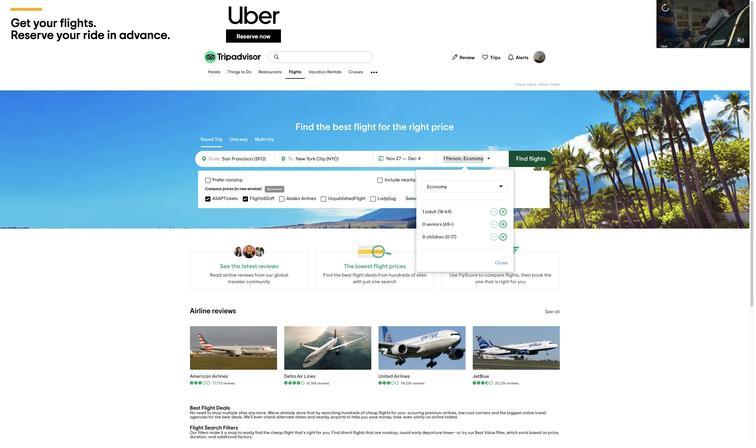 Task type: describe. For each thing, give the bounding box(es) containing it.
best for deals
[[342, 273, 352, 278]]

54,236
[[401, 382, 412, 385]]

latest
[[242, 264, 257, 270]]

all for see all
[[555, 309, 560, 314]]

find the best flight deals from hundreds of sites with just one search
[[323, 273, 427, 284]]

77,772
[[213, 382, 222, 385]]

person
[[446, 156, 462, 161]]

reviews for 54,236 reviews
[[413, 382, 425, 385]]

find for find the best flight for the right price
[[296, 122, 314, 132]]

flights50off
[[250, 196, 275, 201]]

from inside find the best flight deals from hundreds of sites with just one search
[[378, 273, 388, 278]]

to inside flight search filters our filters make it a snap to easily find the cheap flight that's right for you. find direct flights that are nonstop, avoid early departure times— or try our best value filter, which sorts based on price, duration, and additional factors.
[[239, 431, 243, 435]]

children
[[427, 235, 445, 239]]

search
[[205, 425, 222, 431]]

is
[[495, 279, 499, 284]]

unpublishedflight
[[328, 196, 366, 201]]

27
[[396, 156, 401, 161]]

To where? text field
[[294, 155, 350, 163]]

sanity
[[414, 415, 425, 419]]

one
[[476, 279, 484, 284]]

nonstop,
[[382, 431, 399, 435]]

easily
[[243, 431, 255, 435]]

that inside flight search filters our filters make it a snap to easily find the cheap flight that's right for you. find direct flights that are nonstop, avoid early departure times— or try our best value filter, which sorts based on price, duration, and additional factors.
[[366, 431, 374, 435]]

to inside use flyscore to compare flights, then book the one that is right for you
[[479, 273, 484, 278]]

which
[[507, 431, 518, 435]]

64)
[[445, 209, 452, 214]]

on inside flight search filters our filters make it a snap to easily find the cheap flight that's right for you. find direct flights that are nonstop, avoid early departure times— or try our best value filter, which sorts based on price, duration, and additional factors.
[[543, 431, 548, 435]]

flights,
[[506, 273, 521, 278]]

biggest
[[508, 411, 522, 415]]

compare
[[205, 187, 222, 191]]

airline inside read airline reviews from our global traveler community
[[223, 273, 237, 278]]

low-
[[459, 411, 466, 415]]

airlines for united airlines
[[394, 374, 410, 379]]

alaska
[[287, 196, 300, 201]]

1 horizontal spatial airports
[[417, 178, 434, 182]]

airlines,
[[443, 411, 458, 415]]

to:
[[288, 157, 294, 161]]

use flyscore to compare flights, then book the one that is right for you
[[450, 273, 552, 284]]

early
[[412, 431, 422, 435]]

the inside use flyscore to compare flights, then book the one that is right for you
[[545, 273, 552, 278]]

(0-
[[446, 235, 451, 239]]

read airline reviews from our global traveler community
[[210, 273, 289, 284]]

way
[[240, 137, 248, 142]]

things to do
[[228, 70, 252, 74]]

our inside read airline reviews from our global traveler community
[[266, 273, 273, 278]]

cost
[[466, 411, 475, 415]]

carriers
[[476, 411, 491, 415]]

read
[[210, 273, 222, 278]]

with
[[354, 279, 362, 284]]

just
[[363, 279, 371, 284]]

1 vertical spatial airline
[[190, 308, 211, 315]]

no
[[190, 411, 196, 415]]

rentals
[[327, 70, 342, 74]]

window)
[[248, 187, 262, 191]]

1 person , economy
[[444, 156, 484, 161]]

jetblue link
[[473, 373, 519, 379]]

best inside flight search filters our filters make it a snap to easily find the cheap flight that's right for you. find direct flights that are nonstop, avoid early departure times— or try our best value filter, which sorts based on price, duration, and additional factors.
[[476, 431, 484, 435]]

additional
[[217, 435, 237, 439]]

reviews for 61,768 reviews
[[317, 382, 329, 385]]

are
[[375, 431, 381, 435]]

see for see the latest reviews
[[220, 264, 230, 270]]

right inside use flyscore to compare flights, then book the one that is right for you
[[500, 279, 510, 284]]

dec
[[409, 156, 417, 161]]

money,
[[379, 415, 393, 419]]

deals
[[365, 273, 377, 278]]

3 of 5 bubbles image for american
[[190, 381, 211, 385]]

new
[[240, 187, 247, 191]]

right inside flight search filters our filters make it a snap to easily find the cheap flight that's right for you. find direct flights that are nonstop, avoid early departure times— or try our best value filter, which sorts based on price, duration, and additional factors.
[[307, 431, 316, 435]]

cruises
[[349, 70, 363, 74]]

avoid
[[400, 431, 411, 435]]

airlines for alaska airlines
[[301, 196, 316, 201]]

review
[[460, 55, 475, 60]]

deals.
[[232, 415, 243, 419]]

factors.
[[238, 435, 253, 439]]

1 vertical spatial flights
[[527, 83, 537, 86]]

you
[[361, 415, 368, 419]]

3.5 of 5 bubbles image
[[473, 381, 494, 385]]

find flights
[[517, 156, 546, 162]]

reviews for airline reviews
[[212, 308, 236, 315]]

flights inside 'link'
[[289, 70, 302, 74]]

vacation rentals
[[309, 70, 342, 74]]

we've
[[268, 411, 279, 415]]

the
[[344, 264, 354, 270]]

it
[[221, 431, 224, 435]]

of inside best flight deals no need to shop multiple sites any more. we've already done that by searching hundreds of cheap flights for you– scouring premium airlines, low-cost carriers and the biggest online travel agencies for the best deals. we'll even check alternate dates and nearby airports to help you save money, time, even sanity on airline tickets.
[[361, 411, 365, 415]]

filter,
[[497, 431, 506, 435]]

scouring
[[408, 411, 425, 415]]

tickets
[[550, 83, 560, 86]]

airline reviews link
[[190, 308, 236, 315]]

0 vertical spatial economy
[[464, 156, 484, 161]]

we'll
[[244, 415, 253, 419]]

round trip link
[[201, 133, 223, 147]]

0 children (0-17)
[[423, 235, 457, 239]]

flight inside best flight deals no need to shop multiple sites any more. we've already done that by searching hundreds of cheap flights for you– scouring premium airlines, low-cost carriers and the biggest online travel agencies for the best deals. we'll even check alternate dates and nearby airports to help you save money, time, even sanity on airline tickets.
[[202, 406, 215, 411]]

airline inside best flight deals no need to shop multiple sites any more. we've already done that by searching hundreds of cheap flights for you– scouring premium airlines, low-cost carriers and the biggest online travel agencies for the best deals. we'll even check alternate dates and nearby airports to help you save money, time, even sanity on airline tickets.
[[432, 415, 444, 419]]

american
[[190, 374, 211, 379]]

price,
[[549, 431, 560, 435]]

traveler community
[[228, 279, 270, 284]]

prefer
[[213, 178, 225, 182]]

dec 4
[[409, 156, 421, 161]]

1 for 1 adult (18-64)
[[423, 209, 424, 214]]

flights inside best flight deals no need to shop multiple sites any more. we've already done that by searching hundreds of cheap flights for you– scouring premium airlines, low-cost carriers and the biggest online travel agencies for the best deals. we'll even check alternate dates and nearby airports to help you save money, time, even sanity on airline tickets.
[[379, 411, 391, 415]]

check
[[264, 415, 276, 419]]

2 horizontal spatial and
[[492, 411, 499, 415]]

and inside flight search filters our filters make it a snap to easily find the cheap flight that's right for you. find direct flights that are nonstop, avoid early departure times— or try our best value filter, which sorts based on price, duration, and additional factors.
[[209, 435, 216, 439]]

that inside use flyscore to compare flights, then book the one that is right for you
[[485, 279, 494, 284]]

restaurants link
[[255, 66, 286, 79]]

prefer nonstop
[[213, 178, 243, 182]]

find inside flight search filters our filters make it a snap to easily find the cheap flight that's right for you. find direct flights that are nonstop, avoid early departure times— or try our best value filter, which sorts based on price, duration, and additional factors.
[[332, 431, 340, 435]]

nov
[[387, 156, 395, 161]]

0 vertical spatial right
[[409, 122, 430, 132]]

54,236 reviews link
[[379, 381, 425, 386]]

include
[[385, 178, 400, 182]]

tickets.
[[445, 415, 459, 419]]

find for find flights
[[517, 156, 528, 162]]

restaurants
[[259, 70, 282, 74]]

the lowest flight prices
[[344, 264, 406, 270]]



Task type: locate. For each thing, give the bounding box(es) containing it.
that left are
[[366, 431, 374, 435]]

0 horizontal spatial flyscore
[[459, 273, 478, 278]]

that's
[[295, 431, 306, 435]]

1 vertical spatial cheap
[[271, 431, 283, 435]]

best for for
[[333, 122, 352, 132]]

economy up 1 adult (18-64)
[[427, 184, 447, 189]]

sites
[[417, 273, 427, 278], [239, 411, 248, 415]]

cheap inside flight search filters our filters make it a snap to easily find the cheap flight that's right for you. find direct flights that are nonstop, avoid early departure times— or try our best value filter, which sorts based on price, duration, and additional factors.
[[271, 431, 283, 435]]

1 horizontal spatial our
[[468, 431, 475, 435]]

2 vertical spatial right
[[307, 431, 316, 435]]

dates
[[295, 415, 307, 419]]

20,276
[[496, 382, 506, 385]]

1 horizontal spatial 3 of 5 bubbles image
[[379, 381, 400, 385]]

2 vertical spatial that
[[366, 431, 374, 435]]

1 vertical spatial flight
[[190, 425, 204, 431]]

1 for 1 person , economy
[[444, 156, 445, 161]]

2 horizontal spatial that
[[485, 279, 494, 284]]

2 from from the left
[[378, 273, 388, 278]]

our right try
[[468, 431, 475, 435]]

sites for best
[[417, 273, 427, 278]]

1 vertical spatial right
[[500, 279, 510, 284]]

airports
[[417, 178, 434, 182], [331, 415, 346, 419]]

flights left vacation
[[289, 70, 302, 74]]

1 vertical spatial hundreds
[[342, 411, 360, 415]]

of
[[411, 273, 416, 278], [361, 411, 365, 415]]

best flight deals no need to shop multiple sites any more. we've already done that by searching hundreds of cheap flights for you– scouring premium airlines, low-cost carriers and the biggest online travel agencies for the best deals. we'll even check alternate dates and nearby airports to help you save money, time, even sanity on airline tickets.
[[190, 406, 547, 419]]

cheap down check
[[271, 431, 283, 435]]

flights inside find flights button
[[530, 156, 546, 162]]

nearby inside best flight deals no need to shop multiple sites any more. we've already done that by searching hundreds of cheap flights for you– scouring premium airlines, low-cost carriers and the biggest online travel agencies for the best deals. we'll even check alternate dates and nearby airports to help you save money, time, even sanity on airline tickets.
[[316, 415, 330, 419]]

on right sanity
[[426, 415, 431, 419]]

2 horizontal spatial right
[[500, 279, 510, 284]]

our inside flight search filters our filters make it a snap to easily find the cheap flight that's right for you. find direct flights that are nonstop, avoid early departure times— or try our best value filter, which sorts based on price, duration, and additional factors.
[[468, 431, 475, 435]]

use
[[450, 273, 458, 278]]

done
[[296, 411, 306, 415]]

reviews for 20,276 reviews
[[507, 382, 519, 385]]

0 vertical spatial best
[[333, 122, 352, 132]]

1 vertical spatial economy
[[427, 184, 447, 189]]

0 vertical spatial our
[[266, 273, 273, 278]]

our
[[266, 273, 273, 278], [468, 431, 475, 435]]

and down search
[[209, 435, 216, 439]]

nearby up you.
[[316, 415, 330, 419]]

77,772 reviews link
[[190, 381, 235, 386]]

lines
[[304, 374, 316, 379]]

price
[[432, 122, 454, 132]]

4 of 5 bubbles image
[[284, 381, 305, 385]]

airlines up the 54,236 reviews link
[[394, 374, 410, 379]]

that left "is"
[[485, 279, 494, 284]]

trips link
[[480, 51, 503, 63]]

delta
[[284, 374, 296, 379]]

0 horizontal spatial on
[[426, 415, 431, 419]]

1 vertical spatial 1
[[423, 209, 424, 214]]

1 horizontal spatial on
[[543, 431, 548, 435]]

0 vertical spatial all
[[421, 196, 426, 201]]

flyscore up one
[[459, 273, 478, 278]]

find for find the best flight deals from hundreds of sites with just one search
[[323, 273, 333, 278]]

1 vertical spatial our
[[468, 431, 475, 435]]

2 3 of 5 bubbles image from the left
[[379, 381, 400, 385]]

hundreds inside best flight deals no need to shop multiple sites any more. we've already done that by searching hundreds of cheap flights for you– scouring premium airlines, low-cost carriers and the biggest online travel agencies for the best deals. we'll even check alternate dates and nearby airports to help you save money, time, even sanity on airline tickets.
[[342, 411, 360, 415]]

right right that's
[[307, 431, 316, 435]]

0 vertical spatial nearby
[[401, 178, 416, 182]]

cheap left money,
[[366, 411, 378, 415]]

0 horizontal spatial hundreds
[[342, 411, 360, 415]]

1 horizontal spatial that
[[366, 431, 374, 435]]

delta air lines
[[284, 374, 316, 379]]

0 horizontal spatial even
[[254, 415, 263, 419]]

flight inside flight search filters our filters make it a snap to easily find the cheap flight that's right for you. find direct flights that are nonstop, avoid early departure times— or try our best value filter, which sorts based on price, duration, and additional factors.
[[190, 425, 204, 431]]

or
[[457, 431, 461, 435]]

search image
[[274, 54, 280, 60]]

on inside best flight deals no need to shop multiple sites any more. we've already done that by searching hundreds of cheap flights for you– scouring premium airlines, low-cost carriers and the biggest online travel agencies for the best deals. we'll even check alternate dates and nearby airports to help you save money, time, even sanity on airline tickets.
[[426, 415, 431, 419]]

0 horizontal spatial nearby
[[316, 415, 330, 419]]

1 horizontal spatial right
[[409, 122, 430, 132]]

77,772 reviews
[[213, 382, 235, 385]]

1 vertical spatial of
[[361, 411, 365, 415]]

online
[[523, 411, 535, 415]]

all for select all
[[421, 196, 426, 201]]

0 horizontal spatial airports
[[331, 415, 346, 419]]

1 vertical spatial all
[[555, 309, 560, 314]]

to left shop
[[207, 411, 211, 415]]

you.
[[323, 431, 331, 435]]

airports up direct
[[331, 415, 346, 419]]

flight up duration,
[[190, 425, 204, 431]]

0 vertical spatial flight
[[202, 406, 215, 411]]

0 horizontal spatial of
[[361, 411, 365, 415]]

save
[[369, 415, 378, 419]]

advertisement region
[[0, 0, 750, 48]]

air
[[297, 374, 303, 379]]

1 from from the left
[[255, 273, 265, 278]]

flight search filters our filters make it a snap to easily find the cheap flight that's right for you. find direct flights that are nonstop, avoid early departure times— or try our best value filter, which sorts based on price, duration, and additional factors.
[[190, 425, 560, 439]]

0 vertical spatial 1
[[444, 156, 445, 161]]

see all link
[[546, 309, 560, 314]]

reviews for 77,772 reviews
[[223, 382, 235, 385]]

cheap flights - airline tickets
[[516, 83, 560, 86]]

1 horizontal spatial of
[[411, 273, 416, 278]]

hundreds inside find the best flight deals from hundreds of sites with just one search
[[389, 273, 410, 278]]

united airlines
[[379, 374, 410, 379]]

flight inside flight search filters our filters make it a snap to easily find the cheap flight that's right for you. find direct flights that are nonstop, avoid early departure times— or try our best value filter, which sorts based on price, duration, and additional factors.
[[284, 431, 294, 435]]

20,276 reviews link
[[473, 381, 519, 386]]

and left by
[[307, 415, 315, 419]]

0 horizontal spatial airline
[[223, 273, 237, 278]]

right right "is"
[[500, 279, 510, 284]]

2 even from the left
[[404, 415, 413, 419]]

-
[[538, 83, 539, 86]]

1 vertical spatial 0
[[423, 235, 426, 239]]

airline right read on the bottom left
[[223, 273, 237, 278]]

do
[[246, 70, 252, 74]]

flights
[[289, 70, 302, 74], [527, 83, 537, 86]]

0 left seniors
[[423, 222, 426, 227]]

1 horizontal spatial airlines
[[301, 196, 316, 201]]

best left value
[[476, 431, 484, 435]]

by
[[316, 411, 321, 415]]

2 vertical spatial flight
[[284, 431, 294, 435]]

best inside best flight deals no need to shop multiple sites any more. we've already done that by searching hundreds of cheap flights for you– scouring premium airlines, low-cost carriers and the biggest online travel agencies for the best deals. we'll even check alternate dates and nearby airports to help you save money, time, even sanity on airline tickets.
[[190, 406, 201, 411]]

on left price,
[[543, 431, 548, 435]]

that
[[485, 279, 494, 284], [307, 411, 315, 415], [366, 431, 374, 435]]

2 vertical spatial flights
[[353, 431, 365, 435]]

the
[[316, 122, 331, 132], [393, 122, 407, 132], [232, 264, 241, 270], [334, 273, 341, 278], [545, 273, 552, 278], [500, 411, 507, 415], [215, 415, 221, 419], [264, 431, 270, 435]]

even
[[254, 415, 263, 419], [404, 415, 413, 419]]

0 horizontal spatial sites
[[239, 411, 248, 415]]

1 vertical spatial sites
[[239, 411, 248, 415]]

flyscore inside use flyscore to compare flights, then book the one that is right for you
[[459, 273, 478, 278]]

airlines inside united airlines link
[[394, 374, 410, 379]]

select
[[406, 196, 420, 201]]

airlines for american airlines
[[212, 374, 228, 379]]

economy right "," at right
[[464, 156, 484, 161]]

sites for deals
[[239, 411, 248, 415]]

hotels link
[[204, 66, 224, 79]]

make
[[210, 431, 220, 435]]

54,236 reviews
[[401, 382, 425, 385]]

0 vertical spatial on
[[426, 415, 431, 419]]

1 horizontal spatial nearby
[[401, 178, 416, 182]]

1 vertical spatial see
[[546, 309, 554, 314]]

None search field
[[269, 52, 373, 62]]

best inside find the best flight deals from hundreds of sites with just one search
[[342, 273, 352, 278]]

find inside button
[[517, 156, 528, 162]]

1 vertical spatial flyscore
[[459, 273, 478, 278]]

0 vertical spatial flights
[[289, 70, 302, 74]]

airports up select all
[[417, 178, 434, 182]]

cheap inside best flight deals no need to shop multiple sites any more. we've already done that by searching hundreds of cheap flights for you– scouring premium airlines, low-cost carriers and the biggest online travel agencies for the best deals. we'll even check alternate dates and nearby airports to help you save money, time, even sanity on airline tickets.
[[366, 411, 378, 415]]

airports inside best flight deals no need to shop multiple sites any more. we've already done that by searching hundreds of cheap flights for you– scouring premium airlines, low-cost carriers and the biggest online travel agencies for the best deals. we'll even check alternate dates and nearby airports to help you save money, time, even sanity on airline tickets.
[[331, 415, 346, 419]]

airlines inside american airlines link
[[212, 374, 228, 379]]

to right snap
[[239, 431, 243, 435]]

3 of 5 bubbles image
[[190, 381, 211, 385], [379, 381, 400, 385]]

united
[[379, 374, 393, 379]]

1 horizontal spatial flyscore
[[489, 264, 513, 270]]

3 of 5 bubbles image down american on the left bottom of page
[[190, 381, 211, 385]]

hotels
[[208, 70, 221, 74]]

1 even from the left
[[254, 415, 263, 419]]

0 seniors (65+)
[[423, 222, 454, 227]]

airlines up the 77,772
[[212, 374, 228, 379]]

1
[[444, 156, 445, 161], [423, 209, 424, 214]]

0 for 0 seniors (65+)
[[423, 222, 426, 227]]

flyscore up "compare"
[[489, 264, 513, 270]]

and right carriers
[[492, 411, 499, 415]]

multi-city
[[255, 137, 274, 142]]

0 for 0 children (0-17)
[[423, 235, 426, 239]]

flight inside find the best flight deals from hundreds of sites with just one search
[[353, 273, 364, 278]]

for
[[379, 122, 391, 132], [392, 411, 397, 415], [209, 415, 214, 419], [317, 431, 322, 435]]

1 vertical spatial that
[[307, 411, 315, 415]]

1 vertical spatial best
[[476, 431, 484, 435]]

0 horizontal spatial cheap
[[271, 431, 283, 435]]

1 horizontal spatial economy
[[464, 156, 484, 161]]

1 horizontal spatial even
[[404, 415, 413, 419]]

even right we'll
[[254, 415, 263, 419]]

global
[[274, 273, 289, 278]]

that inside best flight deals no need to shop multiple sites any more. we've already done that by searching hundreds of cheap flights for you– scouring premium airlines, low-cost carriers and the biggest online travel agencies for the best deals. we'll even check alternate dates and nearby airports to help you save money, time, even sanity on airline tickets.
[[307, 411, 315, 415]]

that left by
[[307, 411, 315, 415]]

2 vertical spatial best
[[222, 415, 231, 419]]

to up one
[[479, 273, 484, 278]]

1 horizontal spatial flights
[[527, 83, 537, 86]]

include nearby airports
[[385, 178, 434, 182]]

sites inside best flight deals no need to shop multiple sites any more. we've already done that by searching hundreds of cheap flights for you– scouring premium airlines, low-cost carriers and the biggest online travel agencies for the best deals. we'll even check alternate dates and nearby airports to help you save money, time, even sanity on airline tickets.
[[239, 411, 248, 415]]

hundreds left you
[[342, 411, 360, 415]]

find
[[255, 431, 263, 435]]

(18-
[[438, 209, 445, 214]]

duration,
[[190, 435, 208, 439]]

1 vertical spatial airline
[[432, 415, 444, 419]]

profile picture image
[[534, 51, 546, 63]]

(in
[[235, 187, 239, 191]]

for inside flight search filters our filters make it a snap to easily find the cheap flight that's right for you. find direct flights that are nonstop, avoid early departure times— or try our best value filter, which sorts based on price, duration, and additional factors.
[[317, 431, 322, 435]]

1 horizontal spatial 1
[[444, 156, 445, 161]]

compare prices (in new window)
[[205, 187, 262, 191]]

nonstop
[[226, 178, 243, 182]]

1 0 from the top
[[423, 222, 426, 227]]

find
[[296, 122, 314, 132], [517, 156, 528, 162], [323, 273, 333, 278], [332, 431, 340, 435]]

times—
[[443, 431, 456, 435]]

compare
[[485, 273, 505, 278]]

1 horizontal spatial from
[[378, 273, 388, 278]]

0 horizontal spatial that
[[307, 411, 315, 415]]

0 horizontal spatial see
[[220, 264, 230, 270]]

flight for deals
[[353, 273, 364, 278]]

1 horizontal spatial hundreds
[[389, 273, 410, 278]]

one search
[[372, 279, 397, 284]]

0 vertical spatial sites
[[417, 273, 427, 278]]

need
[[197, 411, 206, 415]]

0 horizontal spatial best
[[190, 406, 201, 411]]

snap
[[228, 431, 238, 435]]

1 horizontal spatial flights
[[379, 411, 391, 415]]

1 horizontal spatial and
[[307, 415, 315, 419]]

airline reviews
[[190, 308, 236, 315]]

3 of 5 bubbles image inside the 54,236 reviews link
[[379, 381, 400, 385]]

1 adult (18-64)
[[423, 209, 452, 214]]

1 vertical spatial nearby
[[316, 415, 330, 419]]

see
[[220, 264, 230, 270], [546, 309, 554, 314]]

0 horizontal spatial from
[[255, 273, 265, 278]]

prices
[[223, 187, 234, 191]]

0 vertical spatial see
[[220, 264, 230, 270]]

the inside find the best flight deals from hundreds of sites with just one search
[[334, 273, 341, 278]]

1 horizontal spatial best
[[476, 431, 484, 435]]

from up one search
[[378, 273, 388, 278]]

to left do
[[241, 70, 245, 74]]

0 vertical spatial best
[[190, 406, 201, 411]]

1 3 of 5 bubbles image from the left
[[190, 381, 211, 385]]

0 horizontal spatial airlines
[[212, 374, 228, 379]]

airlines right alaska
[[301, 196, 316, 201]]

one-way
[[230, 137, 248, 142]]

3 of 5 bubbles image inside 77,772 reviews link
[[190, 381, 211, 385]]

1 vertical spatial on
[[543, 431, 548, 435]]

find inside find the best flight deals from hundreds of sites with just one search
[[323, 273, 333, 278]]

0 vertical spatial of
[[411, 273, 416, 278]]

cruises link
[[345, 66, 367, 79]]

select all
[[406, 196, 426, 201]]

1 left adult
[[423, 209, 424, 214]]

2 horizontal spatial airlines
[[394, 374, 410, 379]]

reviews inside read airline reviews from our global traveler community
[[238, 273, 254, 278]]

,
[[462, 156, 463, 161]]

best up the agencies
[[190, 406, 201, 411]]

0 vertical spatial flights
[[530, 156, 546, 162]]

even right time,
[[404, 415, 413, 419]]

1 vertical spatial airports
[[331, 415, 346, 419]]

best inside best flight deals no need to shop multiple sites any more. we've already done that by searching hundreds of cheap flights for you– scouring premium airlines, low-cost carriers and the biggest online travel agencies for the best deals. we'll even check alternate dates and nearby airports to help you save money, time, even sanity on airline tickets.
[[222, 415, 231, 419]]

0 vertical spatial airline
[[223, 273, 237, 278]]

close
[[495, 261, 508, 265]]

right left price
[[409, 122, 430, 132]]

0 vertical spatial hundreds
[[389, 273, 410, 278]]

0 horizontal spatial economy
[[427, 184, 447, 189]]

1 vertical spatial flight
[[353, 273, 364, 278]]

0 horizontal spatial all
[[421, 196, 426, 201]]

0 horizontal spatial 1
[[423, 209, 424, 214]]

2 horizontal spatial flights
[[530, 156, 546, 162]]

61,768 reviews
[[307, 382, 329, 385]]

flights inside flight search filters our filters make it a snap to easily find the cheap flight that's right for you. find direct flights that are nonstop, avoid early departure times— or try our best value filter, which sorts based on price, duration, and additional factors.
[[353, 431, 365, 435]]

hundreds down flight prices
[[389, 273, 410, 278]]

1 vertical spatial best
[[342, 273, 352, 278]]

2 0 from the top
[[423, 235, 426, 239]]

airline left tickets.
[[432, 415, 444, 419]]

vacation
[[309, 70, 327, 74]]

1 left person
[[444, 156, 445, 161]]

0 vertical spatial 0
[[423, 222, 426, 227]]

0 left children
[[423, 235, 426, 239]]

0 vertical spatial flyscore
[[489, 264, 513, 270]]

tripadvisor image
[[204, 51, 261, 63]]

From where? text field
[[221, 155, 271, 163]]

0 vertical spatial airports
[[417, 178, 434, 182]]

of inside find the best flight deals from hundreds of sites with just one search
[[411, 273, 416, 278]]

from
[[255, 273, 265, 278], [378, 273, 388, 278]]

premium
[[425, 411, 442, 415]]

1 horizontal spatial airline
[[539, 83, 549, 86]]

0 horizontal spatial our
[[266, 273, 273, 278]]

from up traveler community
[[255, 273, 265, 278]]

for you
[[511, 279, 526, 284]]

direct
[[341, 431, 353, 435]]

1 vertical spatial flights
[[379, 411, 391, 415]]

flight up the agencies
[[202, 406, 215, 411]]

flights left -
[[527, 83, 537, 86]]

1 horizontal spatial sites
[[417, 273, 427, 278]]

the inside flight search filters our filters make it a snap to easily find the cheap flight that's right for you. find direct flights that are nonstop, avoid early departure times— or try our best value filter, which sorts based on price, duration, and additional factors.
[[264, 431, 270, 435]]

0 vertical spatial flight
[[354, 122, 376, 132]]

see for see all
[[546, 309, 554, 314]]

3 of 5 bubbles image down united on the right of the page
[[379, 381, 400, 385]]

travel
[[536, 411, 547, 415]]

1 horizontal spatial airline
[[432, 415, 444, 419]]

our left 'global'
[[266, 273, 273, 278]]

nov 27
[[387, 156, 401, 161]]

sites inside find the best flight deals from hundreds of sites with just one search
[[417, 273, 427, 278]]

3 of 5 bubbles image for united
[[379, 381, 400, 385]]

trip
[[215, 137, 223, 142]]

deals
[[217, 406, 230, 411]]

nearby right include
[[401, 178, 416, 182]]

0 horizontal spatial flights
[[289, 70, 302, 74]]

to left 'help'
[[347, 415, 351, 419]]

0 vertical spatial cheap
[[366, 411, 378, 415]]

review link
[[450, 51, 478, 63]]

flight prices
[[374, 264, 406, 270]]

0 horizontal spatial and
[[209, 435, 216, 439]]

1 horizontal spatial see
[[546, 309, 554, 314]]

4
[[418, 156, 421, 161]]

from inside read airline reviews from our global traveler community
[[255, 273, 265, 278]]

flight for for
[[354, 122, 376, 132]]

0 vertical spatial airline
[[539, 83, 549, 86]]



Task type: vqa. For each thing, say whether or not it's contained in the screenshot.
The Search search box containing Search
no



